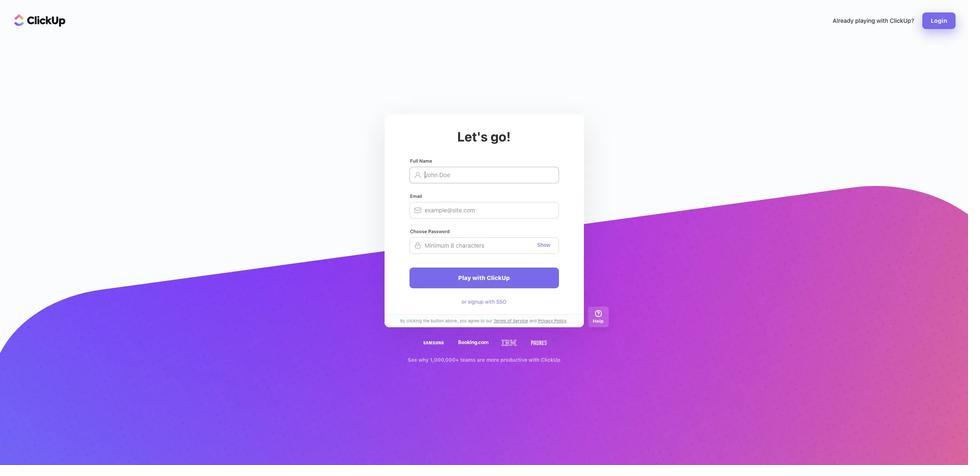 Task type: vqa. For each thing, say whether or not it's contained in the screenshot.
Already
yes



Task type: locate. For each thing, give the bounding box(es) containing it.
0 vertical spatial clickup
[[487, 274, 510, 281]]

play
[[458, 274, 471, 281]]

full name
[[410, 158, 432, 163]]

are
[[477, 357, 485, 363]]

see why 1,000,000+ teams are more productive with clickup
[[408, 357, 560, 363]]

by clicking the button above, you agree to our terms of service and privacy policy .
[[400, 319, 568, 324]]

play with clickup button
[[409, 268, 559, 288]]

help
[[593, 319, 604, 324]]

clickup right productive
[[541, 357, 560, 363]]

of
[[507, 319, 512, 324]]

our
[[486, 319, 492, 324]]

1 horizontal spatial clickup
[[541, 357, 560, 363]]

you
[[460, 319, 467, 324]]

login link
[[923, 12, 956, 29]]

or signup with sso
[[462, 299, 506, 305]]

clickup up the sso
[[487, 274, 510, 281]]

clickup
[[487, 274, 510, 281], [541, 357, 560, 363]]

with
[[877, 17, 888, 24], [472, 274, 485, 281], [485, 299, 495, 305], [529, 357, 540, 363]]

with inside button
[[472, 274, 485, 281]]

by
[[400, 319, 405, 324]]

clickup - home image
[[14, 14, 66, 27]]

with right the play
[[472, 274, 485, 281]]

already playing with clickup?
[[833, 17, 914, 24]]

with right productive
[[529, 357, 540, 363]]

go!
[[491, 129, 511, 144]]

or signup with sso link
[[462, 299, 506, 305]]

and
[[529, 319, 537, 324]]

already
[[833, 17, 854, 24]]

policy
[[554, 319, 567, 324]]

with right playing
[[877, 17, 888, 24]]

terms
[[494, 319, 506, 324]]

play with clickup
[[458, 274, 510, 281]]

let's
[[457, 129, 488, 144]]

teams
[[460, 357, 476, 363]]

productive
[[500, 357, 527, 363]]

1 vertical spatial clickup
[[541, 357, 560, 363]]

sso
[[496, 299, 506, 305]]

1,000,000+
[[430, 357, 459, 363]]

login
[[931, 17, 947, 24]]

Choose Password password field
[[409, 237, 559, 254]]

terms of service link
[[492, 318, 529, 324]]

password
[[428, 229, 450, 234]]

clickup?
[[890, 17, 914, 24]]

0 horizontal spatial clickup
[[487, 274, 510, 281]]



Task type: describe. For each thing, give the bounding box(es) containing it.
playing
[[855, 17, 875, 24]]

the
[[423, 319, 430, 324]]

or
[[462, 299, 466, 305]]

show link
[[537, 242, 550, 248]]

with left the sso
[[485, 299, 495, 305]]

sign up element
[[409, 158, 559, 288]]

see
[[408, 357, 417, 363]]

why
[[418, 357, 429, 363]]

show
[[537, 242, 550, 248]]

clickup inside button
[[487, 274, 510, 281]]

more
[[486, 357, 499, 363]]

full
[[410, 158, 418, 163]]

name
[[419, 158, 432, 163]]

let's go!
[[457, 129, 511, 144]]

service
[[513, 319, 528, 324]]

Email email field
[[409, 202, 559, 219]]

above,
[[445, 319, 458, 324]]

agree
[[468, 319, 479, 324]]

privacy policy link
[[537, 318, 567, 324]]

choose
[[410, 229, 427, 234]]

to
[[481, 319, 485, 324]]

clicking
[[406, 319, 422, 324]]

button
[[431, 319, 444, 324]]

signup
[[468, 299, 484, 305]]

privacy
[[538, 319, 553, 324]]

choose password
[[410, 229, 450, 234]]

.
[[567, 319, 568, 324]]

help link
[[588, 307, 609, 327]]

email
[[410, 193, 422, 199]]



